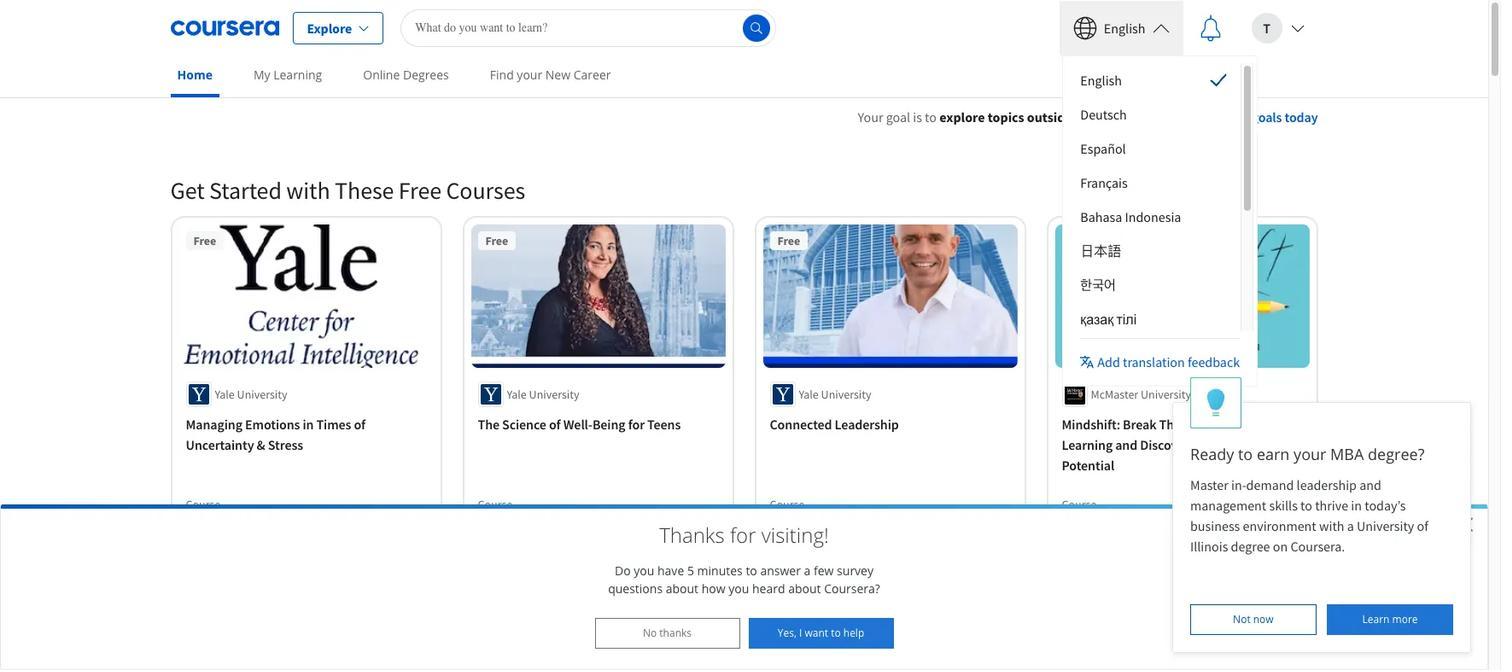 Task type: vqa. For each thing, say whether or not it's contained in the screenshot.


Task type: locate. For each thing, give the bounding box(es) containing it.
1 vertical spatial in
[[1352, 497, 1363, 514]]

1 vertical spatial for
[[730, 521, 757, 549]]

the science of well-being for teens link
[[478, 414, 719, 435]]

online
[[363, 67, 400, 83]]

to up earn
[[1271, 416, 1283, 433]]

mindshift:
[[1062, 416, 1121, 433]]

0 vertical spatial you
[[634, 563, 655, 579]]

0 vertical spatial your
[[517, 67, 543, 83]]

not now
[[1234, 613, 1274, 627]]

2 horizontal spatial yale
[[799, 387, 819, 402]]

your inside alice element
[[1294, 444, 1327, 465]]

in-
[[1232, 477, 1247, 494]]

english button
[[1060, 0, 1184, 55], [1067, 63, 1242, 97]]

1 horizontal spatial yale
[[507, 387, 527, 402]]

3 yale university from the left
[[799, 387, 872, 402]]

to up the heard
[[746, 563, 758, 579]]

is
[[914, 109, 923, 126]]

learn
[[1363, 613, 1390, 627]]

1 course from the left
[[186, 497, 221, 512]]

1 horizontal spatial about
[[789, 581, 822, 597]]

university up connected leadership
[[822, 387, 872, 402]]

translation
[[1123, 353, 1186, 370]]

a right as on the right top of page
[[1140, 109, 1147, 126]]

university
[[237, 387, 288, 402], [529, 387, 580, 402], [822, 387, 872, 402], [1141, 387, 1192, 402], [1358, 518, 1415, 535]]

0 horizontal spatial in
[[303, 416, 314, 433]]

course
[[186, 497, 221, 512], [478, 497, 513, 512], [770, 497, 805, 512], [1062, 497, 1097, 512]]

explore
[[940, 109, 986, 126]]

1 yale university from the left
[[215, 387, 288, 402]]

0 horizontal spatial your
[[517, 67, 543, 83]]

set your goals today
[[1202, 109, 1319, 126]]

course up visiting!
[[770, 497, 805, 512]]

1 horizontal spatial a
[[1140, 109, 1147, 126]]

english button for español button at the top
[[1067, 63, 1242, 97]]

0 horizontal spatial you
[[634, 563, 655, 579]]

1 vertical spatial you
[[729, 581, 750, 597]]

of right times
[[354, 416, 366, 433]]

find your new career link
[[483, 56, 618, 94]]

a down thrive
[[1348, 518, 1355, 535]]

0 horizontal spatial a
[[804, 563, 811, 579]]

yale university up emotions
[[215, 387, 288, 402]]

university up emotions
[[237, 387, 288, 402]]

smile image
[[1068, 266, 1088, 286]]

online degrees
[[363, 67, 449, 83]]

yale for managing
[[215, 387, 235, 402]]

1 yale from the left
[[215, 387, 235, 402]]

you up questions
[[634, 563, 655, 579]]

you right how
[[729, 581, 750, 597]]

2 vertical spatial a
[[804, 563, 811, 579]]

online degrees link
[[356, 56, 456, 94]]

0 horizontal spatial learning
[[274, 67, 322, 83]]

in left times
[[303, 416, 314, 433]]

3 course from the left
[[770, 497, 805, 512]]

your down through
[[1193, 436, 1219, 453]]

in
[[303, 416, 314, 433], [1352, 497, 1363, 514]]

0 vertical spatial with
[[286, 175, 330, 206]]

1 vertical spatial learning
[[1062, 436, 1113, 453]]

university inside master in-demand leadership and management skills to thrive in today's business environment with a university of illinois degree on coursera.
[[1358, 518, 1415, 535]]

0 horizontal spatial for
[[628, 416, 645, 433]]

connected leadership
[[770, 416, 899, 433]]

1 horizontal spatial for
[[730, 521, 757, 549]]

to left earn
[[1239, 444, 1254, 465]]

your inside "dropdown button"
[[1223, 109, 1250, 126]]

1 vertical spatial english
[[1081, 71, 1123, 88]]

now
[[1254, 613, 1274, 627]]

bahasa indonesia
[[1081, 208, 1182, 225]]

1 vertical spatial your
[[1223, 109, 1250, 126]]

your goal is to explore topics outside of work as a mayor
[[858, 109, 1188, 126]]

potential
[[1062, 457, 1115, 474]]

for
[[628, 416, 645, 433], [730, 521, 757, 549]]

2 horizontal spatial yale university
[[799, 387, 872, 402]]

to inside do you have 5 minutes to answer a few survey questions about how you heard about coursera?
[[746, 563, 758, 579]]

4 course from the left
[[1062, 497, 1097, 512]]

1 horizontal spatial yale university
[[507, 387, 580, 402]]

learn more link
[[1328, 605, 1454, 636]]

0 horizontal spatial yale university
[[215, 387, 288, 402]]

1 horizontal spatial and
[[1360, 477, 1382, 494]]

stress
[[268, 436, 303, 453]]

0 horizontal spatial your
[[858, 109, 884, 126]]

connected leadership link
[[770, 414, 1011, 435]]

yale for connected
[[799, 387, 819, 402]]

yale up managing
[[215, 387, 235, 402]]

to right skills
[[1301, 497, 1313, 514]]

do
[[615, 563, 631, 579]]

and down break
[[1116, 436, 1138, 453]]

today
[[1285, 109, 1319, 126]]

university for leadership
[[822, 387, 872, 402]]

1 vertical spatial and
[[1360, 477, 1382, 494]]

of
[[1076, 109, 1088, 126], [354, 416, 366, 433], [549, 416, 561, 433], [1418, 518, 1429, 535]]

2 about from the left
[[789, 581, 822, 597]]

yale university up connected leadership
[[799, 387, 872, 402]]

english menu
[[1067, 63, 1254, 336]]

a inside do you have 5 minutes to answer a few survey questions about how you heard about coursera?
[[804, 563, 811, 579]]

about
[[666, 581, 699, 597], [789, 581, 822, 597]]

today's
[[1365, 497, 1407, 514]]

yale university for emotions
[[215, 387, 288, 402]]

mayor
[[1150, 109, 1188, 126]]

thrive
[[1316, 497, 1349, 514]]

0 vertical spatial in
[[303, 416, 314, 433]]

new
[[546, 67, 571, 83]]

a inside get started with these free courses main content
[[1140, 109, 1147, 126]]

your
[[858, 109, 884, 126], [1193, 436, 1219, 453]]

your
[[517, 67, 543, 83], [1223, 109, 1250, 126], [1294, 444, 1327, 465]]

thanks
[[660, 626, 692, 641]]

degree
[[1232, 538, 1271, 555]]

한국어
[[1081, 276, 1117, 293]]

1 horizontal spatial your
[[1193, 436, 1219, 453]]

and inside master in-demand leadership and management skills to thrive in today's business environment with a university of illinois degree on coursera.
[[1360, 477, 1382, 494]]

no
[[643, 626, 657, 641]]

learning up potential
[[1062, 436, 1113, 453]]

of inside the managing emotions in times of uncertainty & stress
[[354, 416, 366, 433]]

university down add translation feedback
[[1141, 387, 1192, 402]]

your up leadership
[[1294, 444, 1327, 465]]

to
[[925, 109, 937, 126], [1271, 416, 1283, 433], [1239, 444, 1254, 465], [1301, 497, 1313, 514], [746, 563, 758, 579], [831, 626, 841, 641]]

course down the the
[[478, 497, 513, 512]]

english button inside menu
[[1067, 63, 1242, 97]]

to left "help"
[[831, 626, 841, 641]]

yale up connected
[[799, 387, 819, 402]]

in right thrive
[[1352, 497, 1363, 514]]

қазақ тілі
[[1081, 311, 1137, 328]]

mindshift: break through obstacles to learning and discover your hidden potential
[[1062, 416, 1283, 474]]

None search field
[[401, 9, 777, 47]]

do you have 5 minutes to answer a few survey questions about how you heard about coursera?
[[608, 563, 881, 597]]

want
[[805, 626, 829, 641]]

connected
[[770, 416, 833, 433]]

free
[[399, 175, 442, 206], [194, 233, 216, 249], [486, 233, 508, 249], [778, 233, 801, 249], [1070, 233, 1093, 249]]

home
[[177, 67, 213, 83]]

english button for t popup button
[[1060, 0, 1184, 55]]

add translation feedback
[[1098, 353, 1241, 370]]

日本語
[[1081, 242, 1122, 259]]

not now button
[[1191, 605, 1317, 636]]

yale university up science
[[507, 387, 580, 402]]

learning
[[274, 67, 322, 83], [1062, 436, 1113, 453]]

obstacles
[[1212, 416, 1268, 433]]

about down few at the bottom right of page
[[789, 581, 822, 597]]

2 horizontal spatial your
[[1294, 444, 1327, 465]]

yale for the
[[507, 387, 527, 402]]

heard
[[753, 581, 786, 597]]

how
[[702, 581, 726, 597]]

questions
[[608, 581, 663, 597]]

2 vertical spatial your
[[1294, 444, 1327, 465]]

to inside master in-demand leadership and management skills to thrive in today's business environment with a university of illinois degree on coursera.
[[1301, 497, 1313, 514]]

university up well-
[[529, 387, 580, 402]]

0 horizontal spatial with
[[286, 175, 330, 206]]

of inside master in-demand leadership and management skills to thrive in today's business environment with a university of illinois degree on coursera.
[[1418, 518, 1429, 535]]

deutsch button
[[1067, 97, 1242, 131]]

of left ✕
[[1418, 518, 1429, 535]]

1 vertical spatial a
[[1348, 518, 1355, 535]]

course for managing emotions in times of uncertainty & stress
[[186, 497, 221, 512]]

course down potential
[[1062, 497, 1097, 512]]

0 horizontal spatial about
[[666, 581, 699, 597]]

your left goal at the right of the page
[[858, 109, 884, 126]]

1 horizontal spatial with
[[1320, 518, 1345, 535]]

learning right my
[[274, 67, 322, 83]]

your right find
[[517, 67, 543, 83]]

1 horizontal spatial learning
[[1062, 436, 1113, 453]]

university for emotions
[[237, 387, 288, 402]]

1 horizontal spatial your
[[1223, 109, 1250, 126]]

yes, i want to help button
[[749, 619, 894, 649]]

0 horizontal spatial yale
[[215, 387, 235, 402]]

a left few at the bottom right of page
[[804, 563, 811, 579]]

management
[[1191, 497, 1267, 514]]

1 horizontal spatial in
[[1352, 497, 1363, 514]]

1 vertical spatial english button
[[1067, 63, 1242, 97]]

2 yale from the left
[[507, 387, 527, 402]]

coursera?
[[825, 581, 881, 597]]

with left 'these'
[[286, 175, 330, 206]]

your right set
[[1223, 109, 1250, 126]]

about down 5
[[666, 581, 699, 597]]

i
[[800, 626, 803, 641]]

with down thrive
[[1320, 518, 1345, 535]]

for right being
[[628, 416, 645, 433]]

1 vertical spatial with
[[1320, 518, 1345, 535]]

yale up science
[[507, 387, 527, 402]]

1 vertical spatial your
[[1193, 436, 1219, 453]]

français button
[[1067, 165, 1242, 199]]

mba
[[1331, 444, 1365, 465]]

0 vertical spatial for
[[628, 416, 645, 433]]

3 yale from the left
[[799, 387, 819, 402]]

outside
[[1028, 109, 1073, 126]]

0 vertical spatial a
[[1140, 109, 1147, 126]]

to inside button
[[831, 626, 841, 641]]

break
[[1124, 416, 1157, 433]]

0 vertical spatial and
[[1116, 436, 1138, 453]]

0 vertical spatial learning
[[274, 67, 322, 83]]

being
[[593, 416, 626, 433]]

environment
[[1244, 518, 1317, 535]]

have
[[658, 563, 685, 579]]

2 horizontal spatial a
[[1348, 518, 1355, 535]]

0 vertical spatial english button
[[1060, 0, 1184, 55]]

and up 'today's'
[[1360, 477, 1382, 494]]

2 course from the left
[[478, 497, 513, 512]]

ready
[[1191, 444, 1235, 465]]

0 horizontal spatial and
[[1116, 436, 1138, 453]]

2 yale university from the left
[[507, 387, 580, 402]]

uncertainty
[[186, 436, 254, 453]]

university down 'today's'
[[1358, 518, 1415, 535]]

for up minutes
[[730, 521, 757, 549]]

help center image
[[1445, 626, 1465, 647]]

learn more
[[1363, 613, 1419, 627]]

well-
[[564, 416, 593, 433]]

course down uncertainty
[[186, 497, 221, 512]]

yale university for leadership
[[799, 387, 872, 402]]



Task type: describe. For each thing, give the bounding box(es) containing it.
line chart image
[[1068, 204, 1088, 225]]

my learning link
[[247, 56, 329, 94]]

demand
[[1247, 477, 1295, 494]]

survey
[[837, 563, 874, 579]]

free for mindshift: break through obstacles to learning and discover your hidden potential
[[1070, 233, 1093, 249]]

my
[[254, 67, 271, 83]]

more
[[1393, 613, 1419, 627]]

alice element
[[1173, 378, 1472, 654]]

free for connected leadership
[[778, 233, 801, 249]]

0 vertical spatial your
[[858, 109, 884, 126]]

free for managing emotions in times of uncertainty & stress
[[194, 233, 216, 249]]

course for the science of well-being for teens
[[478, 497, 513, 512]]

a inside master in-demand leadership and management skills to thrive in today's business environment with a university of illinois degree on coursera.
[[1348, 518, 1355, 535]]

coursera.
[[1291, 538, 1346, 555]]

english inside menu
[[1081, 71, 1123, 88]]

business
[[1191, 518, 1241, 535]]

español button
[[1067, 131, 1242, 165]]

topics
[[988, 109, 1025, 126]]

thanks
[[660, 521, 725, 549]]

in inside master in-demand leadership and management skills to thrive in today's business environment with a university of illinois degree on coursera.
[[1352, 497, 1363, 514]]

courses
[[446, 175, 526, 206]]

indonesia
[[1126, 208, 1182, 225]]

illinois
[[1191, 538, 1229, 555]]

for inside the get started with these free courses collection element
[[628, 416, 645, 433]]

course for connected leadership
[[770, 497, 805, 512]]

to right is
[[925, 109, 937, 126]]

get started with these free courses main content
[[0, 86, 1489, 671]]

help
[[844, 626, 865, 641]]

no thanks button
[[595, 619, 740, 649]]

career
[[574, 67, 611, 83]]

leadership
[[1297, 477, 1358, 494]]

repeat image
[[1068, 235, 1088, 255]]

course for mindshift: break through obstacles to learning and discover your hidden potential
[[1062, 497, 1097, 512]]

5
[[688, 563, 695, 579]]

earn your degree collection element
[[160, 597, 1329, 671]]

university for science
[[529, 387, 580, 402]]

coursera image
[[170, 14, 279, 41]]

with inside main content
[[286, 175, 330, 206]]

bahasa
[[1081, 208, 1123, 225]]

hidden
[[1222, 436, 1264, 453]]

feedback
[[1188, 353, 1241, 370]]

your inside mindshift: break through obstacles to learning and discover your hidden potential
[[1193, 436, 1219, 453]]

한국어 button
[[1067, 268, 1242, 302]]

1 about from the left
[[666, 581, 699, 597]]

master
[[1191, 477, 1229, 494]]

these
[[335, 175, 394, 206]]

thanks for visiting!
[[660, 521, 829, 549]]

the
[[478, 416, 500, 433]]

explore button
[[293, 12, 384, 44]]

0 vertical spatial english
[[1105, 19, 1146, 36]]

with inside master in-demand leadership and management skills to thrive in today's business environment with a university of illinois degree on coursera.
[[1320, 518, 1345, 535]]

free for the science of well-being for teens
[[486, 233, 508, 249]]

yale university for science
[[507, 387, 580, 402]]

leadership
[[835, 416, 899, 433]]

your for find
[[517, 67, 543, 83]]

mcmaster university
[[1091, 387, 1192, 402]]

master in-demand leadership and management skills to thrive in today's business environment with a university of illinois degree on coursera.
[[1191, 477, 1432, 555]]

add translation feedback button
[[1074, 345, 1247, 379]]

home link
[[170, 56, 219, 97]]

on
[[1274, 538, 1289, 555]]

explore
[[307, 19, 352, 36]]

What do you want to learn? text field
[[401, 9, 777, 47]]

graduation cap image
[[1068, 173, 1088, 194]]

français
[[1081, 174, 1128, 191]]

goal
[[887, 109, 911, 126]]

español
[[1081, 140, 1127, 157]]

get
[[170, 175, 205, 206]]

set your goals today button
[[1193, 107, 1319, 127]]

to inside mindshift: break through obstacles to learning and discover your hidden potential
[[1271, 416, 1283, 433]]

find
[[490, 67, 514, 83]]

✕ button
[[1459, 510, 1475, 538]]

managing emotions in times of uncertainty & stress link
[[186, 414, 427, 455]]

your for set
[[1223, 109, 1250, 126]]

&
[[257, 436, 265, 453]]

the science of well-being for teens
[[478, 416, 681, 433]]

and inside mindshift: break through obstacles to learning and discover your hidden potential
[[1116, 436, 1138, 453]]

set
[[1202, 109, 1220, 126]]

add
[[1098, 353, 1121, 370]]

university for break
[[1141, 387, 1192, 402]]

no thanks
[[643, 626, 692, 641]]

discover
[[1141, 436, 1190, 453]]

not
[[1234, 613, 1251, 627]]

1 horizontal spatial you
[[729, 581, 750, 597]]

skills
[[1270, 497, 1299, 514]]

lightbulb tip image
[[1208, 388, 1226, 418]]

times
[[317, 416, 351, 433]]

mindshift: break through obstacles to learning and discover your hidden potential link
[[1062, 414, 1303, 476]]

of left work
[[1076, 109, 1088, 126]]

degree?
[[1369, 444, 1425, 465]]

work
[[1090, 109, 1122, 126]]

of left well-
[[549, 416, 561, 433]]

日本語 button
[[1067, 234, 1242, 268]]

get started with these free courses collection element
[[160, 148, 1329, 597]]

find your new career
[[490, 67, 611, 83]]

managing emotions in times of uncertainty & stress
[[186, 416, 366, 453]]

✕
[[1459, 510, 1475, 538]]

science
[[502, 416, 547, 433]]

learning inside mindshift: break through obstacles to learning and discover your hidden potential
[[1062, 436, 1113, 453]]

ready to earn your mba degree?
[[1191, 444, 1425, 465]]

answer
[[761, 563, 801, 579]]

emotions
[[245, 416, 300, 433]]

bahasa indonesia button
[[1067, 199, 1242, 234]]

in inside the managing emotions in times of uncertainty & stress
[[303, 416, 314, 433]]

started
[[209, 175, 282, 206]]

minutes
[[698, 563, 743, 579]]

тілі
[[1117, 311, 1137, 328]]



